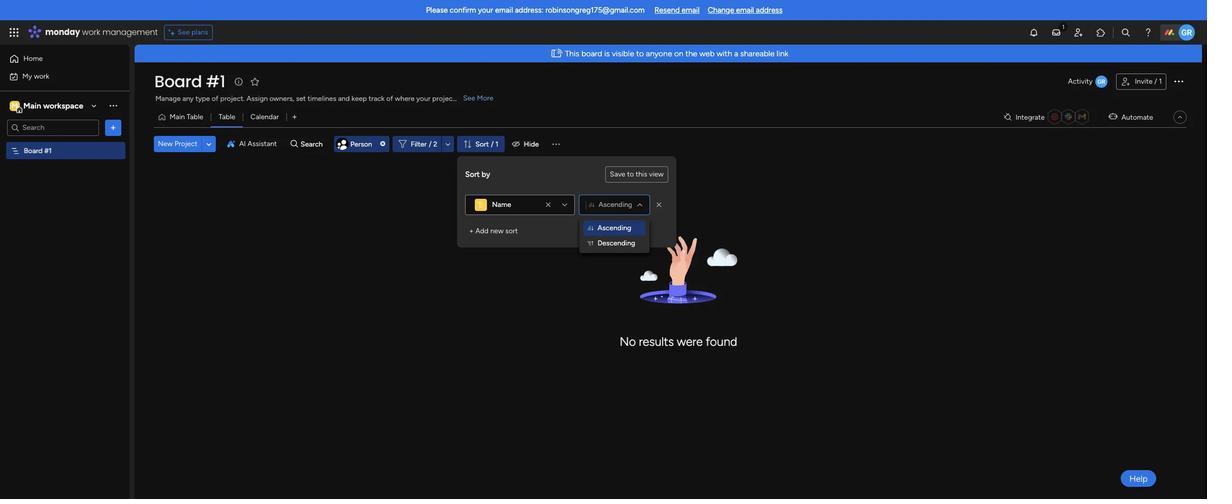 Task type: locate. For each thing, give the bounding box(es) containing it.
no results image
[[620, 219, 738, 322]]

#1
[[206, 70, 225, 93], [44, 147, 52, 155]]

1 horizontal spatial options image
[[1173, 75, 1185, 87]]

table down any
[[187, 113, 203, 121]]

0 horizontal spatial to
[[627, 170, 634, 179]]

of right type
[[212, 94, 219, 103]]

2 email from the left
[[682, 6, 700, 15]]

main for main workspace
[[23, 101, 41, 111]]

work right my
[[34, 72, 49, 81]]

of right the track
[[387, 94, 393, 103]]

workspace selection element
[[10, 100, 85, 113]]

save to this view
[[610, 170, 664, 179]]

email
[[495, 6, 513, 15], [682, 6, 700, 15], [736, 6, 754, 15]]

work
[[82, 26, 100, 38], [34, 72, 49, 81]]

0 horizontal spatial of
[[212, 94, 219, 103]]

main inside main table button
[[170, 113, 185, 121]]

sort left by
[[465, 170, 480, 179]]

0 vertical spatial 1
[[1159, 77, 1162, 86]]

add view image
[[293, 114, 297, 121]]

options image right invite / 1 on the top right of page
[[1173, 75, 1185, 87]]

sort for sort / 1
[[476, 140, 489, 149]]

assistant
[[248, 140, 277, 148]]

board up any
[[154, 70, 202, 93]]

0 horizontal spatial email
[[495, 6, 513, 15]]

+ add new sort
[[469, 227, 518, 236]]

see more
[[463, 94, 494, 103]]

work right monday
[[82, 26, 100, 38]]

1 vertical spatial board #1
[[24, 147, 52, 155]]

1 vertical spatial sort
[[465, 170, 480, 179]]

0 horizontal spatial table
[[187, 113, 203, 121]]

change email address
[[708, 6, 783, 15]]

/ right invite
[[1155, 77, 1158, 86]]

1 vertical spatial 1
[[496, 140, 499, 149]]

2 horizontal spatial /
[[1155, 77, 1158, 86]]

/ for invite
[[1155, 77, 1158, 86]]

person
[[351, 140, 372, 149]]

1 horizontal spatial to
[[637, 49, 644, 58]]

/ inside invite / 1 button
[[1155, 77, 1158, 86]]

filter / 2
[[411, 140, 438, 149]]

web
[[700, 49, 715, 58]]

dapulse close image
[[380, 141, 386, 147]]

your
[[478, 6, 493, 15], [417, 94, 431, 103]]

home
[[23, 54, 43, 63]]

integrate
[[1016, 113, 1045, 122]]

v2 sort ascending image
[[589, 202, 595, 209], [588, 225, 594, 232]]

to left this
[[627, 170, 634, 179]]

1 image
[[1059, 21, 1068, 32]]

#1 down search in workspace field
[[44, 147, 52, 155]]

invite
[[1135, 77, 1153, 86]]

found
[[706, 335, 738, 350]]

0 vertical spatial options image
[[1173, 75, 1185, 87]]

type
[[196, 94, 210, 103]]

0 horizontal spatial board #1
[[24, 147, 52, 155]]

0 horizontal spatial options image
[[108, 123, 118, 133]]

set
[[296, 94, 306, 103]]

view
[[649, 170, 664, 179]]

1 for invite / 1
[[1159, 77, 1162, 86]]

1 inside button
[[1159, 77, 1162, 86]]

stands.
[[457, 94, 480, 103]]

table
[[187, 113, 203, 121], [219, 113, 235, 121]]

0 vertical spatial #1
[[206, 70, 225, 93]]

0 horizontal spatial main
[[23, 101, 41, 111]]

1
[[1159, 77, 1162, 86], [496, 140, 499, 149]]

to inside "button"
[[627, 170, 634, 179]]

#1 up type
[[206, 70, 225, 93]]

anyone
[[646, 49, 672, 58]]

1 horizontal spatial see
[[463, 94, 475, 103]]

1 horizontal spatial table
[[219, 113, 235, 121]]

0 vertical spatial board
[[154, 70, 202, 93]]

workspace image
[[10, 100, 20, 112]]

filter
[[411, 140, 427, 149]]

invite / 1
[[1135, 77, 1162, 86]]

ascending up descending on the top
[[598, 224, 632, 233]]

management
[[102, 26, 158, 38]]

1 horizontal spatial /
[[491, 140, 494, 149]]

this
[[565, 49, 580, 58]]

new project
[[158, 140, 198, 148]]

options image
[[1173, 75, 1185, 87], [108, 123, 118, 133]]

options image down workspace options image
[[108, 123, 118, 133]]

menu image
[[551, 139, 561, 149]]

sort up by
[[476, 140, 489, 149]]

invite / 1 button
[[1117, 74, 1167, 90]]

0 vertical spatial main
[[23, 101, 41, 111]]

1 table from the left
[[187, 113, 203, 121]]

1 vertical spatial see
[[463, 94, 475, 103]]

0 horizontal spatial see
[[178, 28, 190, 37]]

0 vertical spatial sort
[[476, 140, 489, 149]]

show board description image
[[233, 77, 245, 87]]

1 vertical spatial your
[[417, 94, 431, 103]]

1 horizontal spatial email
[[682, 6, 700, 15]]

/
[[1155, 77, 1158, 86], [429, 140, 432, 149], [491, 140, 494, 149]]

sort by
[[465, 170, 490, 179]]

person button
[[334, 136, 390, 152]]

workspace options image
[[108, 101, 118, 111]]

of
[[212, 94, 219, 103], [387, 94, 393, 103]]

1 left hide 'popup button'
[[496, 140, 499, 149]]

to
[[637, 49, 644, 58], [627, 170, 634, 179]]

your right where
[[417, 94, 431, 103]]

results
[[639, 335, 674, 350]]

this
[[636, 170, 648, 179]]

1 right invite
[[1159, 77, 1162, 86]]

board #1 up any
[[154, 70, 225, 93]]

sort
[[476, 140, 489, 149], [465, 170, 480, 179]]

table down project. on the top of page
[[219, 113, 235, 121]]

address
[[756, 6, 783, 15]]

1 vertical spatial board
[[24, 147, 43, 155]]

board
[[582, 49, 603, 58]]

see
[[178, 28, 190, 37], [463, 94, 475, 103]]

board
[[154, 70, 202, 93], [24, 147, 43, 155]]

dapulse integrations image
[[1004, 114, 1012, 121]]

board down search in workspace field
[[24, 147, 43, 155]]

main down manage
[[170, 113, 185, 121]]

to right visible
[[637, 49, 644, 58]]

see plans
[[178, 28, 208, 37]]

0 vertical spatial your
[[478, 6, 493, 15]]

your right "confirm" in the top left of the page
[[478, 6, 493, 15]]

1 horizontal spatial main
[[170, 113, 185, 121]]

main right workspace 'icon' in the left of the page
[[23, 101, 41, 111]]

+
[[469, 227, 474, 236]]

1 horizontal spatial 1
[[1159, 77, 1162, 86]]

remove sort image
[[654, 200, 665, 210]]

ai logo image
[[227, 140, 235, 148]]

/ left 2
[[429, 140, 432, 149]]

manage
[[155, 94, 181, 103]]

see left plans
[[178, 28, 190, 37]]

0 vertical spatial to
[[637, 49, 644, 58]]

0 horizontal spatial /
[[429, 140, 432, 149]]

1 vertical spatial work
[[34, 72, 49, 81]]

3 email from the left
[[736, 6, 754, 15]]

visible
[[612, 49, 635, 58]]

ascending down save
[[599, 201, 633, 209]]

home button
[[6, 51, 109, 67]]

2 table from the left
[[219, 113, 235, 121]]

email left "address:"
[[495, 6, 513, 15]]

angle down image
[[207, 140, 211, 148]]

option
[[0, 142, 130, 144]]

see inside "link"
[[463, 94, 475, 103]]

robinsongreg175@gmail.com
[[546, 6, 645, 15]]

1 horizontal spatial of
[[387, 94, 393, 103]]

0 horizontal spatial work
[[34, 72, 49, 81]]

automate
[[1122, 113, 1154, 122]]

save
[[610, 170, 626, 179]]

see inside button
[[178, 28, 190, 37]]

1 vertical spatial options image
[[108, 123, 118, 133]]

invite members image
[[1074, 27, 1084, 38]]

greg robinson image
[[1179, 24, 1195, 41]]

help
[[1130, 474, 1148, 484]]

link
[[777, 49, 789, 58]]

assign
[[247, 94, 268, 103]]

see for see plans
[[178, 28, 190, 37]]

board #1 down search in workspace field
[[24, 147, 52, 155]]

board #1
[[154, 70, 225, 93], [24, 147, 52, 155]]

/ left hide 'popup button'
[[491, 140, 494, 149]]

ascending
[[599, 201, 633, 209], [598, 224, 632, 233]]

1 vertical spatial main
[[170, 113, 185, 121]]

see left more
[[463, 94, 475, 103]]

v2 sort descending image
[[588, 240, 594, 247]]

the
[[686, 49, 698, 58]]

2 horizontal spatial email
[[736, 6, 754, 15]]

owners,
[[270, 94, 294, 103]]

email right change
[[736, 6, 754, 15]]

1 vertical spatial #1
[[44, 147, 52, 155]]

project.
[[220, 94, 245, 103]]

0 horizontal spatial 1
[[496, 140, 499, 149]]

resend email link
[[655, 6, 700, 15]]

0 vertical spatial work
[[82, 26, 100, 38]]

work inside button
[[34, 72, 49, 81]]

main table button
[[154, 109, 211, 125]]

1 horizontal spatial work
[[82, 26, 100, 38]]

sort
[[506, 227, 518, 236]]

email right the resend on the right of the page
[[682, 6, 700, 15]]

main inside workspace selection element
[[23, 101, 41, 111]]

v2 search image
[[291, 139, 298, 150]]

1 vertical spatial to
[[627, 170, 634, 179]]

add
[[476, 227, 489, 236]]

0 vertical spatial see
[[178, 28, 190, 37]]

help image
[[1144, 27, 1154, 38]]

email for change email address
[[736, 6, 754, 15]]

sort / 1
[[476, 140, 499, 149]]

0 vertical spatial board #1
[[154, 70, 225, 93]]

0 horizontal spatial board
[[24, 147, 43, 155]]

resend
[[655, 6, 680, 15]]

work for monday
[[82, 26, 100, 38]]

0 horizontal spatial #1
[[44, 147, 52, 155]]

add to favorites image
[[250, 76, 260, 87]]

on
[[675, 49, 684, 58]]



Task type: describe. For each thing, give the bounding box(es) containing it.
name
[[492, 201, 511, 209]]

were
[[677, 335, 703, 350]]

/ for filter
[[429, 140, 432, 149]]

autopilot image
[[1109, 110, 1118, 123]]

is
[[605, 49, 610, 58]]

any
[[183, 94, 194, 103]]

manage any type of project. assign owners, set timelines and keep track of where your project stands.
[[155, 94, 480, 103]]

0 vertical spatial v2 sort ascending image
[[589, 202, 595, 209]]

change email address link
[[708, 6, 783, 15]]

activity
[[1069, 77, 1093, 86]]

my work button
[[6, 68, 109, 85]]

confirm
[[450, 6, 476, 15]]

and
[[338, 94, 350, 103]]

workspace
[[43, 101, 83, 111]]

see plans button
[[164, 25, 213, 40]]

Search field
[[298, 137, 329, 151]]

table button
[[211, 109, 243, 125]]

1 horizontal spatial #1
[[206, 70, 225, 93]]

sort for sort by
[[465, 170, 480, 179]]

animation image
[[548, 45, 565, 62]]

0 horizontal spatial your
[[417, 94, 431, 103]]

search everything image
[[1121, 27, 1131, 38]]

calendar button
[[243, 109, 287, 125]]

with
[[717, 49, 733, 58]]

please confirm your email address: robinsongreg175@gmail.com
[[426, 6, 645, 15]]

timelines
[[308, 94, 336, 103]]

keep
[[352, 94, 367, 103]]

email for resend email
[[682, 6, 700, 15]]

activity button
[[1065, 74, 1113, 90]]

new team image
[[334, 136, 351, 152]]

where
[[395, 94, 415, 103]]

table inside table 'button'
[[219, 113, 235, 121]]

collapse board header image
[[1177, 113, 1185, 121]]

main for main table
[[170, 113, 185, 121]]

descending
[[598, 239, 636, 248]]

new
[[158, 140, 173, 148]]

1 of from the left
[[212, 94, 219, 103]]

main table
[[170, 113, 203, 121]]

my work
[[22, 72, 49, 81]]

hide button
[[508, 136, 545, 152]]

board #1 inside list box
[[24, 147, 52, 155]]

my
[[22, 72, 32, 81]]

ai
[[239, 140, 246, 148]]

+ add new sort button
[[465, 224, 522, 240]]

track
[[369, 94, 385, 103]]

this  board is visible to anyone on the web with a shareable link
[[565, 49, 789, 58]]

help button
[[1121, 471, 1157, 488]]

monday work management
[[45, 26, 158, 38]]

project
[[175, 140, 198, 148]]

1 vertical spatial ascending
[[598, 224, 632, 233]]

change
[[708, 6, 735, 15]]

plans
[[192, 28, 208, 37]]

save to this view button
[[606, 167, 669, 183]]

hide
[[524, 140, 539, 149]]

notifications image
[[1029, 27, 1039, 38]]

project
[[432, 94, 456, 103]]

new project button
[[154, 136, 202, 152]]

2
[[434, 140, 438, 149]]

m
[[12, 101, 18, 110]]

select product image
[[9, 27, 19, 38]]

1 vertical spatial v2 sort ascending image
[[588, 225, 594, 232]]

monday
[[45, 26, 80, 38]]

1 horizontal spatial your
[[478, 6, 493, 15]]

arrow down image
[[442, 138, 454, 150]]

table inside main table button
[[187, 113, 203, 121]]

apps image
[[1096, 27, 1107, 38]]

1 horizontal spatial board #1
[[154, 70, 225, 93]]

0 vertical spatial ascending
[[599, 201, 633, 209]]

2 of from the left
[[387, 94, 393, 103]]

more
[[477, 94, 494, 103]]

1 email from the left
[[495, 6, 513, 15]]

1 for sort / 1
[[496, 140, 499, 149]]

work for my
[[34, 72, 49, 81]]

no
[[620, 335, 636, 350]]

address:
[[515, 6, 544, 15]]

/ for sort
[[491, 140, 494, 149]]

main workspace
[[23, 101, 83, 111]]

shareable
[[741, 49, 775, 58]]

ai assistant button
[[223, 136, 281, 152]]

ai assistant
[[239, 140, 277, 148]]

resend email
[[655, 6, 700, 15]]

board inside list box
[[24, 147, 43, 155]]

inbox image
[[1052, 27, 1062, 38]]

calendar
[[251, 113, 279, 121]]

1 horizontal spatial board
[[154, 70, 202, 93]]

Search in workspace field
[[21, 122, 85, 134]]

Board #1 field
[[152, 70, 228, 93]]

a
[[735, 49, 739, 58]]

board #1 list box
[[0, 140, 130, 297]]

no results were found
[[620, 335, 738, 350]]

new
[[490, 227, 504, 236]]

please
[[426, 6, 448, 15]]

see for see more
[[463, 94, 475, 103]]

#1 inside list box
[[44, 147, 52, 155]]



Task type: vqa. For each thing, say whether or not it's contained in the screenshot.
the left the Start from scratch
no



